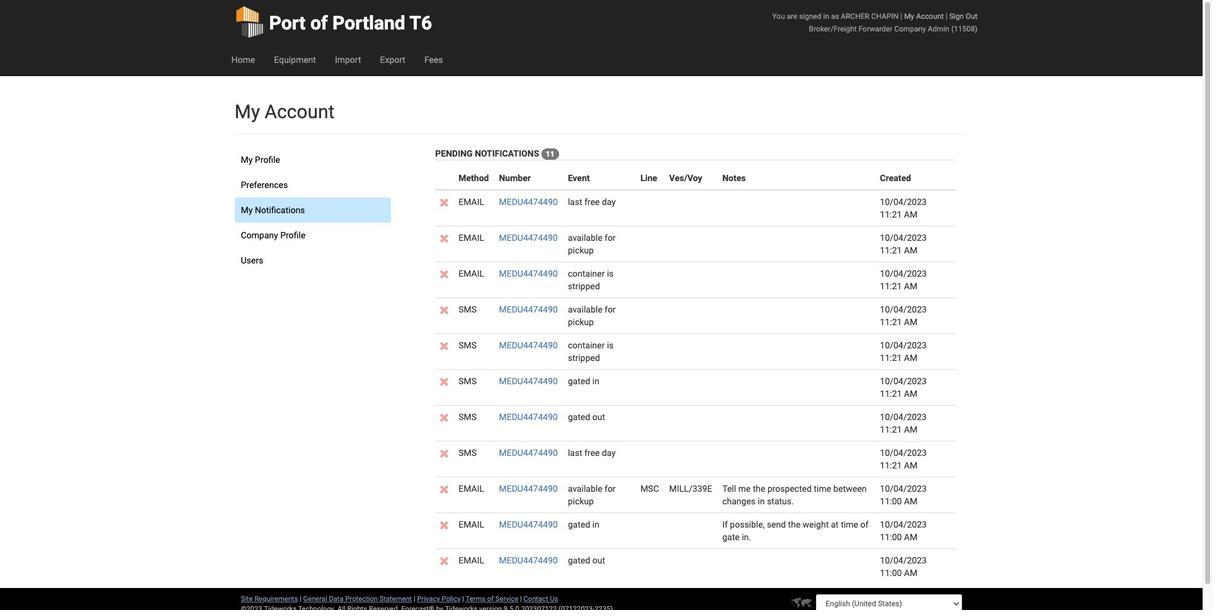 Task type: locate. For each thing, give the bounding box(es) containing it.
company up users
[[241, 231, 278, 241]]

0 vertical spatial available
[[568, 233, 603, 243]]

of right terms
[[487, 596, 494, 604]]

email
[[459, 197, 484, 207], [459, 233, 484, 243], [459, 269, 484, 279], [459, 485, 484, 495], [459, 520, 484, 531], [459, 556, 484, 566]]

import
[[335, 55, 361, 65]]

3 sms from the top
[[459, 377, 477, 387]]

sms for day
[[459, 449, 477, 459]]

5 click to delete image from the top
[[440, 522, 449, 530]]

2 container is stripped from the top
[[568, 341, 614, 364]]

0 vertical spatial last free day
[[568, 197, 616, 207]]

11 10/04/2023 from the top
[[880, 556, 927, 566]]

company profile
[[241, 231, 306, 241]]

1 vertical spatial notifications
[[255, 205, 305, 215]]

export
[[380, 55, 406, 65]]

number
[[499, 173, 531, 183]]

1 vertical spatial time
[[841, 520, 859, 531]]

3 pickup from the top
[[568, 497, 594, 507]]

sms
[[459, 305, 477, 315], [459, 341, 477, 351], [459, 377, 477, 387], [459, 413, 477, 423], [459, 449, 477, 459]]

10/04/2023 for first 'medu4474490' link from the top of the page
[[880, 197, 927, 207]]

1 is from the top
[[607, 269, 614, 279]]

0 vertical spatial container is stripped
[[568, 269, 614, 292]]

2 vertical spatial 11:00
[[880, 569, 902, 579]]

4 click to delete image from the top
[[440, 486, 449, 495]]

10/04/2023 11:21 am for eighth 'medu4474490' link from the top
[[880, 449, 927, 471]]

6 medu4474490 from the top
[[499, 377, 558, 387]]

notifications up company profile
[[255, 205, 305, 215]]

1 sms from the top
[[459, 305, 477, 315]]

account inside you are signed in as archer chapin | my account | sign out broker/freight forwarder company admin (11508)
[[916, 12, 944, 21]]

1 for from the top
[[605, 233, 616, 243]]

1 click to delete image from the top
[[440, 307, 449, 315]]

available
[[568, 233, 603, 243], [568, 305, 603, 315], [568, 485, 603, 495]]

9 am from the top
[[904, 497, 918, 507]]

5 am from the top
[[904, 354, 918, 364]]

policy
[[442, 596, 461, 604]]

1 available from the top
[[568, 233, 603, 243]]

1 vertical spatial pickup
[[568, 318, 594, 328]]

in.
[[742, 533, 751, 543]]

0 vertical spatial time
[[814, 485, 832, 495]]

port of portland t6 link
[[235, 0, 432, 44]]

3 click to delete image from the top
[[440, 271, 449, 279]]

1 gated in from the top
[[568, 377, 600, 387]]

3 available from the top
[[568, 485, 603, 495]]

10/04/2023 11:00 am
[[880, 485, 927, 507], [880, 520, 927, 543], [880, 556, 927, 579]]

general
[[303, 596, 327, 604]]

privacy policy link
[[417, 596, 461, 604]]

service
[[496, 596, 519, 604]]

for
[[605, 233, 616, 243], [605, 305, 616, 315], [605, 485, 616, 495]]

10 10/04/2023 from the top
[[880, 520, 927, 531]]

2 email from the top
[[459, 233, 484, 243]]

1 vertical spatial account
[[265, 101, 335, 123]]

of right port
[[310, 12, 328, 34]]

0 vertical spatial the
[[753, 485, 766, 495]]

send
[[767, 520, 786, 531]]

am for 1st 'medu4474490' link from the bottom of the page
[[904, 569, 918, 579]]

1 click to delete image from the top
[[440, 199, 449, 207]]

email for 4th click to delete icon from the bottom
[[459, 233, 484, 243]]

0 vertical spatial notifications
[[475, 149, 539, 159]]

profile up preferences
[[255, 155, 280, 165]]

1 gated from the top
[[568, 377, 590, 387]]

10 medu4474490 from the top
[[499, 520, 558, 531]]

gated out for sms
[[568, 413, 605, 423]]

import button
[[326, 44, 371, 76]]

0 vertical spatial company
[[895, 25, 926, 33]]

0 vertical spatial is
[[607, 269, 614, 279]]

1 last from the top
[[568, 197, 582, 207]]

0 vertical spatial for
[[605, 233, 616, 243]]

stripped
[[568, 282, 600, 292], [568, 354, 600, 364]]

out
[[966, 12, 978, 21], [593, 413, 605, 423], [593, 556, 605, 566]]

2 vertical spatial of
[[487, 596, 494, 604]]

am for tenth 'medu4474490' link from the top
[[904, 533, 918, 543]]

5 11:21 from the top
[[880, 354, 902, 364]]

in
[[593, 377, 600, 387], [593, 520, 600, 531]]

2 vertical spatial out
[[593, 556, 605, 566]]

2 for from the top
[[605, 305, 616, 315]]

contact us link
[[524, 596, 558, 604]]

10/04/2023 for 1st 'medu4474490' link from the bottom of the page
[[880, 556, 927, 566]]

2 stripped from the top
[[568, 354, 600, 364]]

home
[[231, 55, 255, 65]]

5 10/04/2023 from the top
[[880, 341, 927, 351]]

am
[[904, 210, 918, 220], [904, 246, 918, 256], [904, 282, 918, 292], [904, 318, 918, 328], [904, 354, 918, 364], [904, 389, 918, 400], [904, 425, 918, 435], [904, 461, 918, 471], [904, 497, 918, 507], [904, 533, 918, 543], [904, 569, 918, 579]]

2 medu4474490 link from the top
[[499, 233, 558, 243]]

account up 'admin'
[[916, 12, 944, 21]]

1 free from the top
[[585, 197, 600, 207]]

2 vertical spatial available for pickup
[[568, 485, 616, 507]]

2 available for pickup from the top
[[568, 305, 616, 328]]

5 sms from the top
[[459, 449, 477, 459]]

8 am from the top
[[904, 461, 918, 471]]

day for email
[[602, 197, 616, 207]]

1 horizontal spatial account
[[916, 12, 944, 21]]

2 vertical spatial 10/04/2023 11:00 am
[[880, 556, 927, 579]]

1 vertical spatial of
[[861, 520, 869, 531]]

in left as
[[824, 12, 830, 21]]

in left status.
[[758, 497, 765, 507]]

2 vertical spatial pickup
[[568, 497, 594, 507]]

in
[[824, 12, 830, 21], [758, 497, 765, 507]]

1 horizontal spatial company
[[895, 25, 926, 33]]

11 medu4474490 link from the top
[[499, 556, 558, 566]]

in for sms
[[593, 377, 600, 387]]

3 am from the top
[[904, 282, 918, 292]]

1 vertical spatial for
[[605, 305, 616, 315]]

0 horizontal spatial time
[[814, 485, 832, 495]]

my right chapin
[[904, 12, 915, 21]]

5 10/04/2023 11:21 am from the top
[[880, 341, 927, 364]]

9 10/04/2023 from the top
[[880, 485, 927, 495]]

click to delete image for 5th 'medu4474490' link from the bottom of the page
[[440, 415, 449, 423]]

if
[[723, 520, 728, 531]]

of right at
[[861, 520, 869, 531]]

2 horizontal spatial of
[[861, 520, 869, 531]]

pending
[[435, 149, 473, 159]]

11:00 for tell me the prospected time between changes in status.
[[880, 497, 902, 507]]

2 gated out from the top
[[568, 556, 605, 566]]

0 vertical spatial free
[[585, 197, 600, 207]]

0 horizontal spatial the
[[753, 485, 766, 495]]

contact
[[524, 596, 548, 604]]

3 medu4474490 from the top
[[499, 269, 558, 279]]

account
[[916, 12, 944, 21], [265, 101, 335, 123]]

2 vertical spatial available
[[568, 485, 603, 495]]

of inside if possible, send the weight at time of gate in.
[[861, 520, 869, 531]]

my for my account
[[235, 101, 260, 123]]

profile
[[255, 155, 280, 165], [280, 231, 306, 241]]

pickup for 4th 'medu4474490' link from the top
[[568, 318, 594, 328]]

preferences
[[241, 180, 288, 190]]

0 vertical spatial stripped
[[568, 282, 600, 292]]

5 email from the top
[[459, 520, 484, 531]]

my
[[904, 12, 915, 21], [235, 101, 260, 123], [241, 155, 253, 165], [241, 205, 253, 215]]

0 vertical spatial account
[[916, 12, 944, 21]]

account down 'equipment' dropdown button at the left
[[265, 101, 335, 123]]

1 horizontal spatial time
[[841, 520, 859, 531]]

1 available for pickup from the top
[[568, 233, 616, 256]]

am for ninth 'medu4474490' link
[[904, 497, 918, 507]]

email for 3rd click to delete icon
[[459, 269, 484, 279]]

2 available from the top
[[568, 305, 603, 315]]

6 11:21 from the top
[[880, 389, 902, 400]]

available for pickup for 4th 'medu4474490' link from the top
[[568, 305, 616, 328]]

is
[[607, 269, 614, 279], [607, 341, 614, 351]]

3 10/04/2023 11:21 am from the top
[[880, 269, 927, 292]]

time left between
[[814, 485, 832, 495]]

equipment
[[274, 55, 316, 65]]

2 click to delete image from the top
[[440, 379, 449, 387]]

msc
[[641, 485, 659, 495]]

weight
[[803, 520, 829, 531]]

1 vertical spatial is
[[607, 341, 614, 351]]

1 vertical spatial in
[[593, 520, 600, 531]]

gated in
[[568, 377, 600, 387], [568, 520, 600, 531]]

0 horizontal spatial in
[[758, 497, 765, 507]]

the right me
[[753, 485, 766, 495]]

notifications up number
[[475, 149, 539, 159]]

if possible, send the weight at time of gate in.
[[723, 520, 869, 543]]

am for 5th 'medu4474490' link from the bottom of the page
[[904, 425, 918, 435]]

sign out link
[[950, 12, 978, 21]]

1 vertical spatial 10/04/2023 11:00 am
[[880, 520, 927, 543]]

0 vertical spatial out
[[966, 12, 978, 21]]

7 10/04/2023 from the top
[[880, 413, 927, 423]]

container is stripped
[[568, 269, 614, 292], [568, 341, 614, 364]]

1 vertical spatial out
[[593, 413, 605, 423]]

0 vertical spatial pickup
[[568, 246, 594, 256]]

1 vertical spatial container is stripped
[[568, 341, 614, 364]]

port
[[269, 12, 306, 34]]

gated
[[568, 377, 590, 387], [568, 413, 590, 423], [568, 520, 590, 531], [568, 556, 590, 566]]

10/04/2023 11:21 am for 5th 'medu4474490' link
[[880, 341, 927, 364]]

free for sms
[[585, 449, 600, 459]]

click to delete image for sixth 'medu4474490' link from the top
[[440, 379, 449, 387]]

0 vertical spatial in
[[824, 12, 830, 21]]

users
[[241, 256, 263, 266]]

0 vertical spatial in
[[593, 377, 600, 387]]

1 vertical spatial available for pickup
[[568, 305, 616, 328]]

0 vertical spatial profile
[[255, 155, 280, 165]]

1 container from the top
[[568, 269, 605, 279]]

1 horizontal spatial profile
[[280, 231, 306, 241]]

admin
[[928, 25, 950, 33]]

4 11:21 from the top
[[880, 318, 902, 328]]

1 horizontal spatial the
[[788, 520, 801, 531]]

1 10/04/2023 11:21 am from the top
[[880, 197, 927, 220]]

10/04/2023 for ninth 'medu4474490' link
[[880, 485, 927, 495]]

2 10/04/2023 11:00 am from the top
[[880, 520, 927, 543]]

2 11:00 from the top
[[880, 533, 902, 543]]

0 vertical spatial available for pickup
[[568, 233, 616, 256]]

email for click to delete image associated with 1st 'medu4474490' link from the bottom of the page
[[459, 556, 484, 566]]

the inside if possible, send the weight at time of gate in.
[[788, 520, 801, 531]]

medu4474490
[[499, 197, 558, 207], [499, 233, 558, 243], [499, 269, 558, 279], [499, 305, 558, 315], [499, 341, 558, 351], [499, 377, 558, 387], [499, 413, 558, 423], [499, 449, 558, 459], [499, 485, 558, 495], [499, 520, 558, 531], [499, 556, 558, 566]]

company down my account link
[[895, 25, 926, 33]]

10/04/2023 for 5th 'medu4474490' link from the bottom of the page
[[880, 413, 927, 423]]

0 vertical spatial 11:00
[[880, 497, 902, 507]]

2 last free day from the top
[[568, 449, 616, 459]]

last free day for sms
[[568, 449, 616, 459]]

1 vertical spatial available
[[568, 305, 603, 315]]

gated out
[[568, 413, 605, 423], [568, 556, 605, 566]]

time inside if possible, send the weight at time of gate in.
[[841, 520, 859, 531]]

gated in for sms
[[568, 377, 600, 387]]

10/04/2023
[[880, 197, 927, 207], [880, 233, 927, 243], [880, 269, 927, 279], [880, 305, 927, 315], [880, 341, 927, 351], [880, 377, 927, 387], [880, 413, 927, 423], [880, 449, 927, 459], [880, 485, 927, 495], [880, 520, 927, 531], [880, 556, 927, 566]]

6 email from the top
[[459, 556, 484, 566]]

1 day from the top
[[602, 197, 616, 207]]

3 10/04/2023 11:00 am from the top
[[880, 556, 927, 579]]

my up preferences
[[241, 155, 253, 165]]

data
[[329, 596, 344, 604]]

1 10/04/2023 from the top
[[880, 197, 927, 207]]

out for 10/04/2023 11:00 am
[[593, 556, 605, 566]]

click to delete image
[[440, 307, 449, 315], [440, 379, 449, 387], [440, 415, 449, 423], [440, 486, 449, 495], [440, 522, 449, 530], [440, 558, 449, 566]]

is for email
[[607, 269, 614, 279]]

8 medu4474490 from the top
[[499, 449, 558, 459]]

notes
[[723, 173, 746, 183]]

10 am from the top
[[904, 533, 918, 543]]

stripped for email
[[568, 282, 600, 292]]

2 gated in from the top
[[568, 520, 600, 531]]

8 10/04/2023 from the top
[[880, 449, 927, 459]]

1 horizontal spatial notifications
[[475, 149, 539, 159]]

1 email from the top
[[459, 197, 484, 207]]

2 is from the top
[[607, 341, 614, 351]]

container for sms
[[568, 341, 605, 351]]

1 vertical spatial day
[[602, 449, 616, 459]]

am for 5th 'medu4474490' link
[[904, 354, 918, 364]]

3 10/04/2023 from the top
[[880, 269, 927, 279]]

my account link
[[904, 12, 944, 21]]

company inside you are signed in as archer chapin | my account | sign out broker/freight forwarder company admin (11508)
[[895, 25, 926, 33]]

1 horizontal spatial in
[[824, 12, 830, 21]]

0 vertical spatial container
[[568, 269, 605, 279]]

10/04/2023 11:00 am for tell me the prospected time between changes in status.
[[880, 485, 927, 507]]

time inside tell me the prospected time between changes in status.
[[814, 485, 832, 495]]

1 stripped from the top
[[568, 282, 600, 292]]

pickup
[[568, 246, 594, 256], [568, 318, 594, 328], [568, 497, 594, 507]]

0 vertical spatial 10/04/2023 11:00 am
[[880, 485, 927, 507]]

container is stripped for email
[[568, 269, 614, 292]]

notifications
[[475, 149, 539, 159], [255, 205, 305, 215]]

3 11:00 from the top
[[880, 569, 902, 579]]

1 vertical spatial stripped
[[568, 354, 600, 364]]

signed
[[800, 12, 822, 21]]

2 pickup from the top
[[568, 318, 594, 328]]

0 vertical spatial day
[[602, 197, 616, 207]]

| left sign on the top right
[[946, 12, 948, 21]]

11:21
[[880, 210, 902, 220], [880, 246, 902, 256], [880, 282, 902, 292], [880, 318, 902, 328], [880, 354, 902, 364], [880, 389, 902, 400], [880, 425, 902, 435], [880, 461, 902, 471]]

profile down my notifications
[[280, 231, 306, 241]]

container
[[568, 269, 605, 279], [568, 341, 605, 351]]

container is stripped for sms
[[568, 341, 614, 364]]

2 sms from the top
[[459, 341, 477, 351]]

t6
[[410, 12, 432, 34]]

0 horizontal spatial notifications
[[255, 205, 305, 215]]

click to delete image for 4th 'medu4474490' link from the top
[[440, 307, 449, 315]]

1 vertical spatial in
[[758, 497, 765, 507]]

1 pickup from the top
[[568, 246, 594, 256]]

of
[[310, 12, 328, 34], [861, 520, 869, 531], [487, 596, 494, 604]]

1 vertical spatial last free day
[[568, 449, 616, 459]]

time right at
[[841, 520, 859, 531]]

my up my profile
[[235, 101, 260, 123]]

0 horizontal spatial profile
[[255, 155, 280, 165]]

the inside tell me the prospected time between changes in status.
[[753, 485, 766, 495]]

requirements
[[255, 596, 298, 604]]

1 vertical spatial company
[[241, 231, 278, 241]]

portland
[[333, 12, 406, 34]]

email for first click to delete icon from the top
[[459, 197, 484, 207]]

free
[[585, 197, 600, 207], [585, 449, 600, 459]]

click to delete image
[[440, 199, 449, 207], [440, 235, 449, 243], [440, 271, 449, 279], [440, 343, 449, 351], [440, 450, 449, 459]]

am for tenth 'medu4474490' link from the bottom
[[904, 246, 918, 256]]

7 11:21 from the top
[[880, 425, 902, 435]]

notifications inside pending notifications 11
[[475, 149, 539, 159]]

2 10/04/2023 from the top
[[880, 233, 927, 243]]

2 container from the top
[[568, 341, 605, 351]]

1 vertical spatial last
[[568, 449, 582, 459]]

7 am from the top
[[904, 425, 918, 435]]

pending notifications 11
[[435, 149, 555, 159]]

1 vertical spatial free
[[585, 449, 600, 459]]

1 gated out from the top
[[568, 413, 605, 423]]

available for pickup for tenth 'medu4474490' link from the bottom
[[568, 233, 616, 256]]

1 vertical spatial container
[[568, 341, 605, 351]]

time
[[814, 485, 832, 495], [841, 520, 859, 531]]

last free day for email
[[568, 197, 616, 207]]

day for sms
[[602, 449, 616, 459]]

6 10/04/2023 from the top
[[880, 377, 927, 387]]

profile for company profile
[[280, 231, 306, 241]]

1 vertical spatial 11:00
[[880, 533, 902, 543]]

| left "general"
[[300, 596, 302, 604]]

day
[[602, 197, 616, 207], [602, 449, 616, 459]]

the
[[753, 485, 766, 495], [788, 520, 801, 531]]

2 vertical spatial for
[[605, 485, 616, 495]]

my for my profile
[[241, 155, 253, 165]]

line
[[641, 173, 658, 183]]

7 10/04/2023 11:21 am from the top
[[880, 413, 927, 435]]

you
[[773, 12, 785, 21]]

1 11:00 from the top
[[880, 497, 902, 507]]

0 vertical spatial last
[[568, 197, 582, 207]]

0 vertical spatial gated out
[[568, 413, 605, 423]]

the right send
[[788, 520, 801, 531]]

notifications for pending
[[475, 149, 539, 159]]

is for sms
[[607, 341, 614, 351]]

6 am from the top
[[904, 389, 918, 400]]

0 horizontal spatial company
[[241, 231, 278, 241]]

2 am from the top
[[904, 246, 918, 256]]

11 medu4474490 from the top
[[499, 556, 558, 566]]

1 vertical spatial gated in
[[568, 520, 600, 531]]

|
[[901, 12, 903, 21], [946, 12, 948, 21], [300, 596, 302, 604], [414, 596, 416, 604], [463, 596, 464, 604], [520, 596, 522, 604]]

0 vertical spatial gated in
[[568, 377, 600, 387]]

1 vertical spatial gated out
[[568, 556, 605, 566]]

2 gated from the top
[[568, 413, 590, 423]]

10/04/2023 11:21 am
[[880, 197, 927, 220], [880, 233, 927, 256], [880, 269, 927, 292], [880, 305, 927, 328], [880, 341, 927, 364], [880, 377, 927, 400], [880, 413, 927, 435], [880, 449, 927, 471]]

3 available for pickup from the top
[[568, 485, 616, 507]]

(11508)
[[952, 25, 978, 33]]

10 medu4474490 link from the top
[[499, 520, 558, 531]]

4 am from the top
[[904, 318, 918, 328]]

my down preferences
[[241, 205, 253, 215]]

1 vertical spatial the
[[788, 520, 801, 531]]

3 11:21 from the top
[[880, 282, 902, 292]]

10/04/2023 11:21 am for 5th 'medu4474490' link from the bottom of the page
[[880, 413, 927, 435]]

company
[[895, 25, 926, 33], [241, 231, 278, 241]]

available for pickup for ninth 'medu4474490' link
[[568, 485, 616, 507]]

4 email from the top
[[459, 485, 484, 495]]

0 horizontal spatial account
[[265, 101, 335, 123]]

in inside tell me the prospected time between changes in status.
[[758, 497, 765, 507]]

as
[[831, 12, 839, 21]]

0 vertical spatial of
[[310, 12, 328, 34]]

10/04/2023 11:21 am for 9th 'medu4474490' link from the bottom
[[880, 269, 927, 292]]

9 medu4474490 from the top
[[499, 485, 558, 495]]

forwarder
[[859, 25, 893, 33]]

7 medu4474490 link from the top
[[499, 413, 558, 423]]

1 vertical spatial profile
[[280, 231, 306, 241]]



Task type: describe. For each thing, give the bounding box(es) containing it.
out inside you are signed in as archer chapin | my account | sign out broker/freight forwarder company admin (11508)
[[966, 12, 978, 21]]

site requirements link
[[241, 596, 298, 604]]

6 medu4474490 link from the top
[[499, 377, 558, 387]]

am for 9th 'medu4474490' link from the bottom
[[904, 282, 918, 292]]

| right chapin
[[901, 12, 903, 21]]

notifications for my
[[255, 205, 305, 215]]

port of portland t6
[[269, 12, 432, 34]]

1 11:21 from the top
[[880, 210, 902, 220]]

terms of service link
[[466, 596, 519, 604]]

2 medu4474490 from the top
[[499, 233, 558, 243]]

8 medu4474490 link from the top
[[499, 449, 558, 459]]

10/04/2023 11:21 am for 4th 'medu4474490' link from the top
[[880, 305, 927, 328]]

10/04/2023 11:21 am for sixth 'medu4474490' link from the top
[[880, 377, 927, 400]]

my inside you are signed in as archer chapin | my account | sign out broker/freight forwarder company admin (11508)
[[904, 12, 915, 21]]

3 gated from the top
[[568, 520, 590, 531]]

created
[[880, 173, 911, 183]]

11
[[546, 150, 555, 159]]

10/04/2023 11:21 am for first 'medu4474490' link from the top of the page
[[880, 197, 927, 220]]

10/04/2023 11:21 am for tenth 'medu4474490' link from the bottom
[[880, 233, 927, 256]]

4 sms from the top
[[459, 413, 477, 423]]

equipment button
[[265, 44, 326, 76]]

free for email
[[585, 197, 600, 207]]

5 medu4474490 from the top
[[499, 341, 558, 351]]

1 medu4474490 link from the top
[[499, 197, 558, 207]]

ves/voy
[[669, 173, 703, 183]]

4 medu4474490 link from the top
[[499, 305, 558, 315]]

am for first 'medu4474490' link from the top of the page
[[904, 210, 918, 220]]

3 medu4474490 link from the top
[[499, 269, 558, 279]]

5 medu4474490 link from the top
[[499, 341, 558, 351]]

in inside you are signed in as archer chapin | my account | sign out broker/freight forwarder company admin (11508)
[[824, 12, 830, 21]]

11:00 for if possible, send the weight at time of gate in.
[[880, 533, 902, 543]]

10/04/2023 for sixth 'medu4474490' link from the top
[[880, 377, 927, 387]]

my account
[[235, 101, 335, 123]]

export button
[[371, 44, 415, 76]]

at
[[831, 520, 839, 531]]

site requirements | general data protection statement | privacy policy | terms of service | contact us
[[241, 596, 558, 604]]

changes
[[723, 497, 756, 507]]

am for sixth 'medu4474490' link from the top
[[904, 389, 918, 400]]

sign
[[950, 12, 964, 21]]

archer
[[841, 12, 870, 21]]

status.
[[767, 497, 794, 507]]

mill/339e
[[669, 485, 713, 495]]

9 medu4474490 link from the top
[[499, 485, 558, 495]]

10/04/2023 for eighth 'medu4474490' link from the top
[[880, 449, 927, 459]]

my for my notifications
[[241, 205, 253, 215]]

for for ninth 'medu4474490' link
[[605, 485, 616, 495]]

terms
[[466, 596, 486, 604]]

privacy
[[417, 596, 440, 604]]

event
[[568, 173, 590, 183]]

4 click to delete image from the top
[[440, 343, 449, 351]]

for for tenth 'medu4474490' link from the bottom
[[605, 233, 616, 243]]

8 11:21 from the top
[[880, 461, 902, 471]]

fees
[[424, 55, 443, 65]]

pickup for tenth 'medu4474490' link from the bottom
[[568, 246, 594, 256]]

email for tenth 'medu4474490' link from the top's click to delete image
[[459, 520, 484, 531]]

site
[[241, 596, 253, 604]]

method
[[459, 173, 489, 183]]

10/04/2023 for tenth 'medu4474490' link from the bottom
[[880, 233, 927, 243]]

10/04/2023 for tenth 'medu4474490' link from the top
[[880, 520, 927, 531]]

pickup for ninth 'medu4474490' link
[[568, 497, 594, 507]]

10/04/2023 for 9th 'medu4474490' link from the bottom
[[880, 269, 927, 279]]

tell
[[723, 485, 736, 495]]

4 medu4474490 from the top
[[499, 305, 558, 315]]

my notifications
[[241, 205, 305, 215]]

broker/freight
[[809, 25, 857, 33]]

possible,
[[730, 520, 765, 531]]

2 11:21 from the top
[[880, 246, 902, 256]]

| left privacy
[[414, 596, 416, 604]]

sms for stripped
[[459, 341, 477, 351]]

click to delete image for ninth 'medu4474490' link
[[440, 486, 449, 495]]

chapin
[[872, 12, 899, 21]]

home button
[[222, 44, 265, 76]]

gated in for email
[[568, 520, 600, 531]]

last for sms
[[568, 449, 582, 459]]

am for eighth 'medu4474490' link from the top
[[904, 461, 918, 471]]

out for 10/04/2023 11:21 am
[[593, 413, 605, 423]]

between
[[834, 485, 867, 495]]

us
[[550, 596, 558, 604]]

container for email
[[568, 269, 605, 279]]

in for email
[[593, 520, 600, 531]]

| right service
[[520, 596, 522, 604]]

tell me the prospected time between changes in status.
[[723, 485, 867, 507]]

my profile
[[241, 155, 280, 165]]

sms for pickup
[[459, 305, 477, 315]]

10/04/2023 for 4th 'medu4474490' link from the top
[[880, 305, 927, 315]]

10/04/2023 for 5th 'medu4474490' link
[[880, 341, 927, 351]]

general data protection statement link
[[303, 596, 412, 604]]

7 medu4474490 from the top
[[499, 413, 558, 423]]

statement
[[380, 596, 412, 604]]

10/04/2023 11:00 am for if possible, send the weight at time of gate in.
[[880, 520, 927, 543]]

prospected
[[768, 485, 812, 495]]

1 medu4474490 from the top
[[499, 197, 558, 207]]

fees button
[[415, 44, 453, 76]]

5 click to delete image from the top
[[440, 450, 449, 459]]

gated out for email
[[568, 556, 605, 566]]

1 horizontal spatial of
[[487, 596, 494, 604]]

for for 4th 'medu4474490' link from the top
[[605, 305, 616, 315]]

are
[[787, 12, 798, 21]]

stripped for sms
[[568, 354, 600, 364]]

me
[[739, 485, 751, 495]]

you are signed in as archer chapin | my account | sign out broker/freight forwarder company admin (11508)
[[773, 12, 978, 33]]

click to delete image for 1st 'medu4474490' link from the bottom of the page
[[440, 558, 449, 566]]

profile for my profile
[[255, 155, 280, 165]]

protection
[[345, 596, 378, 604]]

last for email
[[568, 197, 582, 207]]

| right policy
[[463, 596, 464, 604]]

click to delete image for tenth 'medu4474490' link from the top
[[440, 522, 449, 530]]

4 gated from the top
[[568, 556, 590, 566]]

am for 4th 'medu4474490' link from the top
[[904, 318, 918, 328]]

2 click to delete image from the top
[[440, 235, 449, 243]]

0 horizontal spatial of
[[310, 12, 328, 34]]

email for click to delete image related to ninth 'medu4474490' link
[[459, 485, 484, 495]]

gate
[[723, 533, 740, 543]]



Task type: vqa. For each thing, say whether or not it's contained in the screenshot.
bottom the not
no



